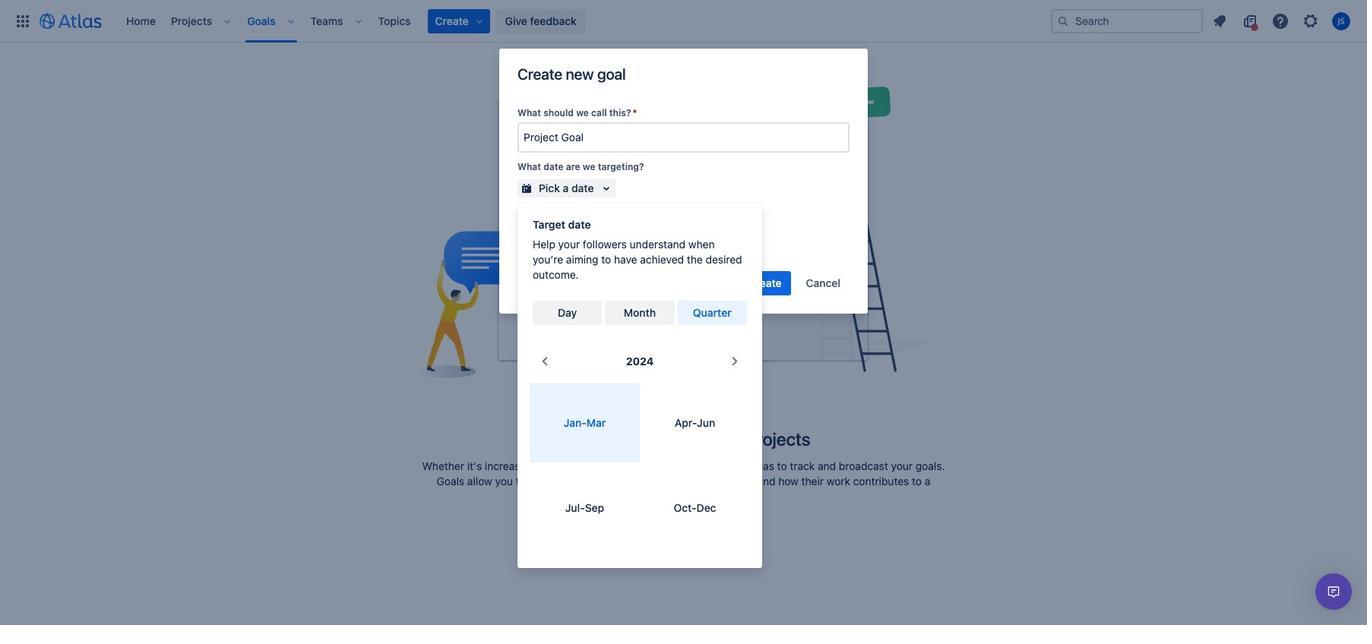 Task type: vqa. For each thing, say whether or not it's contained in the screenshot.
Use goals to group your projects
yes



Task type: locate. For each thing, give the bounding box(es) containing it.
quarter
[[693, 306, 732, 319]]

1 horizontal spatial a
[[925, 475, 931, 488]]

0 horizontal spatial goals
[[247, 14, 276, 27]]

you up teams
[[689, 460, 706, 473]]

pick
[[539, 182, 560, 195]]

jan-mar button
[[530, 383, 640, 463]]

group
[[658, 429, 704, 450], [529, 475, 557, 488]]

a inside whether it's increasing revenue or going to the moon, you can use atlas to track and broadcast your goals. goals allow you to group projects together so your teams understand how their work contributes to a broader mission.
[[925, 475, 931, 488]]

to up how
[[777, 460, 787, 473]]

give
[[505, 14, 527, 27]]

work
[[827, 475, 851, 488]]

jan-mar
[[564, 416, 606, 429]]

2024
[[626, 355, 654, 368]]

create inside button
[[749, 277, 782, 290]]

your up 'aiming'
[[559, 238, 580, 251]]

create button
[[739, 271, 791, 296]]

2 horizontal spatial the
[[687, 253, 703, 266]]

date
[[544, 161, 564, 173], [572, 182, 594, 195], [568, 218, 591, 231]]

2 what from the top
[[518, 161, 541, 173]]

1 vertical spatial date
[[572, 182, 594, 195]]

1 vertical spatial understand
[[720, 475, 776, 488]]

what up pick
[[518, 161, 541, 173]]

when
[[689, 238, 715, 251]]

1 vertical spatial we
[[583, 161, 596, 173]]

a
[[563, 182, 569, 195], [925, 475, 931, 488]]

0 horizontal spatial a
[[563, 182, 569, 195]]

1 horizontal spatial you
[[689, 460, 706, 473]]

projects
[[747, 429, 811, 450], [560, 475, 600, 488]]

what for what date are we targeting?
[[518, 161, 541, 173]]

0 vertical spatial projects
[[747, 429, 811, 450]]

mar
[[587, 416, 606, 429]]

create left new
[[518, 65, 563, 83]]

date inside target date help your followers understand when you're aiming to have achieved the desired outcome.
[[568, 218, 591, 231]]

date for what
[[544, 161, 564, 173]]

goals down whether
[[437, 475, 465, 488]]

we right are
[[583, 161, 596, 173]]

projects down the or
[[560, 475, 600, 488]]

your up the can
[[708, 429, 743, 450]]

0 horizontal spatial you
[[495, 475, 513, 488]]

0 horizontal spatial create
[[518, 65, 563, 83]]

1 horizontal spatial create
[[749, 277, 782, 290]]

1 vertical spatial a
[[925, 475, 931, 488]]

date left are
[[544, 161, 564, 173]]

group down revenue
[[529, 475, 557, 488]]

a down goals.
[[925, 475, 931, 488]]

the up the so
[[636, 460, 652, 473]]

what left 'should'
[[518, 107, 541, 119]]

open intercom messenger image
[[1325, 583, 1343, 601]]

1 horizontal spatial understand
[[720, 475, 776, 488]]

owner?
[[606, 206, 639, 217]]

broadcast
[[839, 460, 889, 473]]

the down when
[[687, 253, 703, 266]]

2 vertical spatial the
[[636, 460, 652, 473]]

teams
[[687, 475, 717, 488]]

your inside target date help your followers understand when you're aiming to have achieved the desired outcome.
[[559, 238, 580, 251]]

1 horizontal spatial projects
[[747, 429, 811, 450]]

1 vertical spatial you
[[495, 475, 513, 488]]

1 vertical spatial create
[[749, 277, 782, 290]]

create
[[518, 65, 563, 83], [749, 277, 782, 290]]

top element
[[9, 0, 1051, 42]]

their
[[802, 475, 824, 488]]

0 horizontal spatial projects
[[560, 475, 600, 488]]

create new goal
[[518, 65, 626, 83]]

we left call
[[576, 107, 589, 119]]

1 what from the top
[[518, 107, 541, 119]]

0 vertical spatial date
[[544, 161, 564, 173]]

0 horizontal spatial understand
[[630, 238, 686, 251]]

1 vertical spatial what
[[518, 161, 541, 173]]

1 vertical spatial group
[[529, 475, 557, 488]]

month button
[[605, 301, 675, 325]]

your
[[559, 238, 580, 251], [708, 429, 743, 450], [891, 460, 913, 473], [662, 475, 684, 488]]

understand inside whether it's increasing revenue or going to the moon, you can use atlas to track and broadcast your goals. goals allow you to group projects together so your teams understand how their work contributes to a broader mission.
[[720, 475, 776, 488]]

0 vertical spatial create
[[518, 65, 563, 83]]

banner
[[0, 0, 1368, 43]]

0 vertical spatial *
[[633, 107, 637, 119]]

* right owner?
[[641, 206, 645, 217]]

goals.
[[916, 460, 945, 473]]

jan-
[[564, 416, 587, 429]]

1 vertical spatial projects
[[560, 475, 600, 488]]

see previous year image
[[536, 353, 554, 371]]

what should we call this? *
[[518, 107, 637, 119]]

* right this?
[[633, 107, 637, 119]]

to down followers
[[602, 253, 611, 266]]

jul-
[[565, 502, 585, 515]]

simon
[[584, 231, 614, 244]]

1 horizontal spatial goals
[[437, 475, 465, 488]]

create left cancel
[[749, 277, 782, 290]]

we
[[576, 107, 589, 119], [583, 161, 596, 173]]

0 vertical spatial a
[[563, 182, 569, 195]]

teams link
[[306, 9, 348, 33]]

target
[[533, 218, 566, 231]]

goals left the teams
[[247, 14, 276, 27]]

date down what date are we targeting?
[[572, 182, 594, 195]]

0 vertical spatial group
[[658, 429, 704, 450]]

to down increasing
[[516, 475, 526, 488]]

date down who is the full time owner? *
[[568, 218, 591, 231]]

jun
[[697, 416, 716, 429]]

who
[[518, 206, 538, 217]]

*
[[633, 107, 637, 119], [641, 206, 645, 217]]

1 horizontal spatial *
[[641, 206, 645, 217]]

use
[[557, 429, 588, 450]]

the inside target date help your followers understand when you're aiming to have achieved the desired outcome.
[[687, 253, 703, 266]]

the right is
[[550, 206, 565, 217]]

a right pick
[[563, 182, 569, 195]]

0 vertical spatial the
[[550, 206, 565, 217]]

help image
[[1272, 12, 1290, 30]]

1 vertical spatial the
[[687, 253, 703, 266]]

the inside whether it's increasing revenue or going to the moon, you can use atlas to track and broadcast your goals. goals allow you to group projects together so your teams understand how their work contributes to a broader mission.
[[636, 460, 652, 473]]

atlas
[[750, 460, 775, 473]]

0 horizontal spatial the
[[550, 206, 565, 217]]

see next year image
[[726, 353, 744, 371]]

None field
[[519, 124, 848, 151]]

you
[[689, 460, 706, 473], [495, 475, 513, 488]]

0 vertical spatial understand
[[630, 238, 686, 251]]

should
[[544, 107, 574, 119]]

this?
[[610, 107, 631, 119]]

day button
[[533, 301, 602, 325]]

pick a date button
[[518, 179, 615, 198]]

0 vertical spatial goals
[[247, 14, 276, 27]]

a inside popup button
[[563, 182, 569, 195]]

you down increasing
[[495, 475, 513, 488]]

1 horizontal spatial the
[[636, 460, 652, 473]]

goals
[[247, 14, 276, 27], [437, 475, 465, 488]]

0 vertical spatial what
[[518, 107, 541, 119]]

0 horizontal spatial group
[[529, 475, 557, 488]]

understand down use
[[720, 475, 776, 488]]

what
[[518, 107, 541, 119], [518, 161, 541, 173]]

0 vertical spatial we
[[576, 107, 589, 119]]

2 vertical spatial date
[[568, 218, 591, 231]]

group up moon, on the bottom
[[658, 429, 704, 450]]

projects up atlas
[[747, 429, 811, 450]]

understand
[[630, 238, 686, 251], [720, 475, 776, 488]]

understand up achieved
[[630, 238, 686, 251]]

goal
[[597, 65, 626, 83]]

oct-dec
[[674, 502, 717, 515]]

home
[[126, 14, 156, 27]]

1 vertical spatial goals
[[437, 475, 465, 488]]

how
[[779, 475, 799, 488]]

targeting?
[[598, 161, 644, 173]]

projects inside whether it's increasing revenue or going to the moon, you can use atlas to track and broadcast your goals. goals allow you to group projects together so your teams understand how their work contributes to a broader mission.
[[560, 475, 600, 488]]

understand inside target date help your followers understand when you're aiming to have achieved the desired outcome.
[[630, 238, 686, 251]]



Task type: describe. For each thing, give the bounding box(es) containing it.
broader
[[643, 490, 681, 503]]

new
[[566, 65, 594, 83]]

feedback
[[530, 14, 577, 27]]

projects link
[[166, 9, 217, 33]]

jul-sep button
[[530, 469, 640, 549]]

revenue
[[538, 460, 577, 473]]

followers
[[583, 238, 627, 251]]

cancel
[[806, 277, 841, 290]]

give feedback
[[505, 14, 577, 27]]

you're
[[533, 253, 563, 266]]

time
[[584, 206, 604, 217]]

what date are we targeting?
[[518, 161, 644, 173]]

allow
[[467, 475, 492, 488]]

your up contributes
[[891, 460, 913, 473]]

goals link
[[243, 9, 280, 33]]

Search field
[[1051, 9, 1203, 33]]

use
[[730, 460, 747, 473]]

going
[[593, 460, 621, 473]]

contributes
[[854, 475, 909, 488]]

group inside whether it's increasing revenue or going to the moon, you can use atlas to track and broadcast your goals. goals allow you to group projects together so your teams understand how their work contributes to a broader mission.
[[529, 475, 557, 488]]

date inside "pick a date" popup button
[[572, 182, 594, 195]]

pick a date
[[539, 182, 594, 195]]

day
[[558, 306, 577, 319]]

date for target
[[568, 218, 591, 231]]

create for create new goal
[[518, 65, 563, 83]]

to down goals.
[[912, 475, 922, 488]]

create for create
[[749, 277, 782, 290]]

to up together
[[624, 460, 634, 473]]

give feedback button
[[496, 9, 586, 33]]

target date help your followers understand when you're aiming to have achieved the desired outcome.
[[533, 218, 742, 281]]

help
[[533, 238, 556, 251]]

full
[[567, 206, 582, 217]]

dec
[[697, 502, 717, 515]]

outcome.
[[533, 268, 579, 281]]

so
[[648, 475, 660, 488]]

who is the full time owner? *
[[518, 206, 645, 217]]

oct-dec button
[[640, 469, 750, 549]]

call
[[591, 107, 607, 119]]

mission.
[[684, 490, 725, 503]]

whether
[[422, 460, 464, 473]]

whether it's increasing revenue or going to the moon, you can use atlas to track and broadcast your goals. goals allow you to group projects together so your teams understand how their work contributes to a broader mission.
[[422, 460, 945, 503]]

or
[[580, 460, 590, 473]]

quarter button
[[678, 301, 747, 325]]

apr-
[[675, 416, 697, 429]]

goals inside whether it's increasing revenue or going to the moon, you can use atlas to track and broadcast your goals. goals allow you to group projects together so your teams understand how their work contributes to a broader mission.
[[437, 475, 465, 488]]

jacob simon
[[551, 231, 614, 244]]

track
[[790, 460, 815, 473]]

goals
[[592, 429, 635, 450]]

1 horizontal spatial group
[[658, 429, 704, 450]]

achieved
[[640, 253, 684, 266]]

topics
[[378, 14, 411, 27]]

can
[[709, 460, 727, 473]]

it's
[[467, 460, 482, 473]]

home link
[[122, 9, 160, 33]]

jul-sep
[[565, 502, 605, 515]]

increasing
[[485, 460, 535, 473]]

apr-jun
[[675, 416, 716, 429]]

your down moon, on the bottom
[[662, 475, 684, 488]]

goals inside goals link
[[247, 14, 276, 27]]

cancel button
[[797, 271, 850, 296]]

0 horizontal spatial *
[[633, 107, 637, 119]]

0 vertical spatial you
[[689, 460, 706, 473]]

projects
[[171, 14, 212, 27]]

and
[[818, 460, 836, 473]]

to right goals in the bottom left of the page
[[638, 429, 654, 450]]

what for what should we call this? *
[[518, 107, 541, 119]]

1 vertical spatial *
[[641, 206, 645, 217]]

topics link
[[374, 9, 416, 33]]

use goals to group your projects
[[557, 429, 811, 450]]

jacob
[[551, 231, 581, 244]]

apr-jun button
[[640, 383, 750, 463]]

moon,
[[655, 460, 686, 473]]

is
[[540, 206, 548, 217]]

sep
[[585, 502, 605, 515]]

together
[[603, 475, 645, 488]]

aiming
[[566, 253, 599, 266]]

desired
[[706, 253, 742, 266]]

oct-
[[674, 502, 697, 515]]

banner containing home
[[0, 0, 1368, 43]]

month
[[624, 306, 656, 319]]

to inside target date help your followers understand when you're aiming to have achieved the desired outcome.
[[602, 253, 611, 266]]

have
[[614, 253, 637, 266]]

are
[[566, 161, 581, 173]]

search image
[[1057, 15, 1070, 27]]

teams
[[311, 14, 343, 27]]



